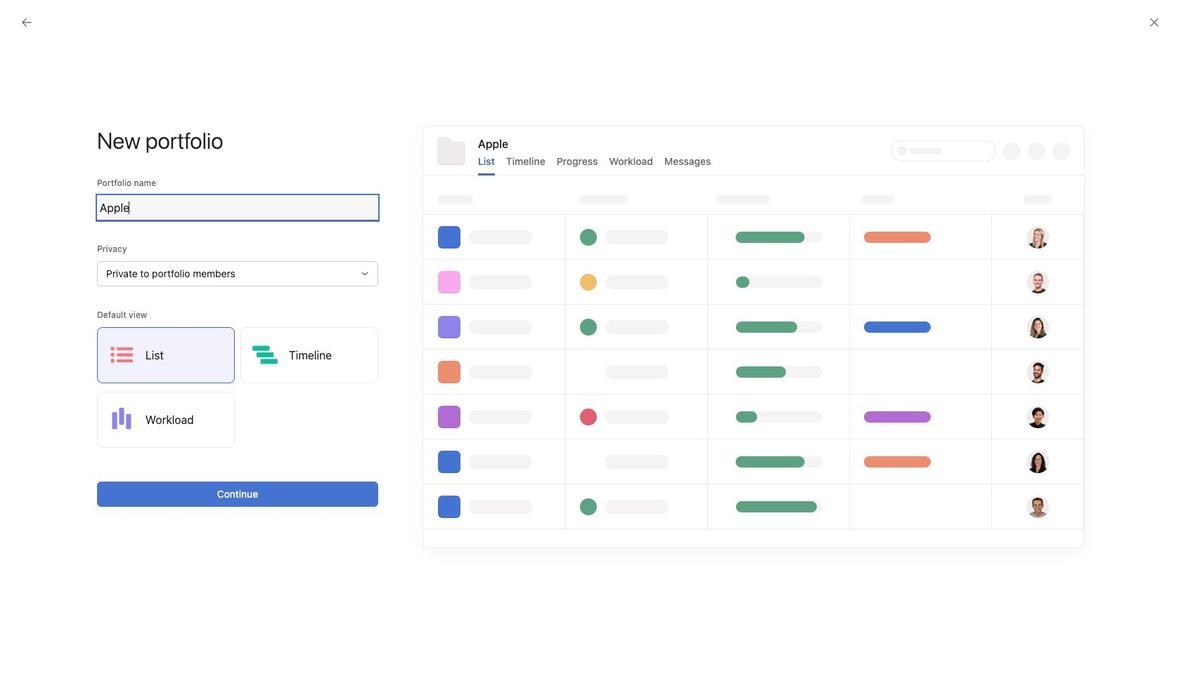 Task type: describe. For each thing, give the bounding box(es) containing it.
hide sidebar image
[[18, 11, 30, 22]]

projects element
[[0, 364, 169, 550]]

close image
[[1149, 17, 1160, 28]]

this is a preview of your portfolio image
[[423, 127, 1084, 548]]



Task type: vqa. For each thing, say whether or not it's contained in the screenshot.
GO BACK image
yes



Task type: locate. For each thing, give the bounding box(es) containing it.
james, profile image
[[15, 319, 32, 336]]

None text field
[[97, 195, 378, 221]]

go back image
[[21, 17, 32, 28]]

collapse list for this section: recent portfolios image
[[401, 155, 412, 166]]

starred element
[[0, 224, 169, 364]]

list box
[[425, 6, 762, 28]]



